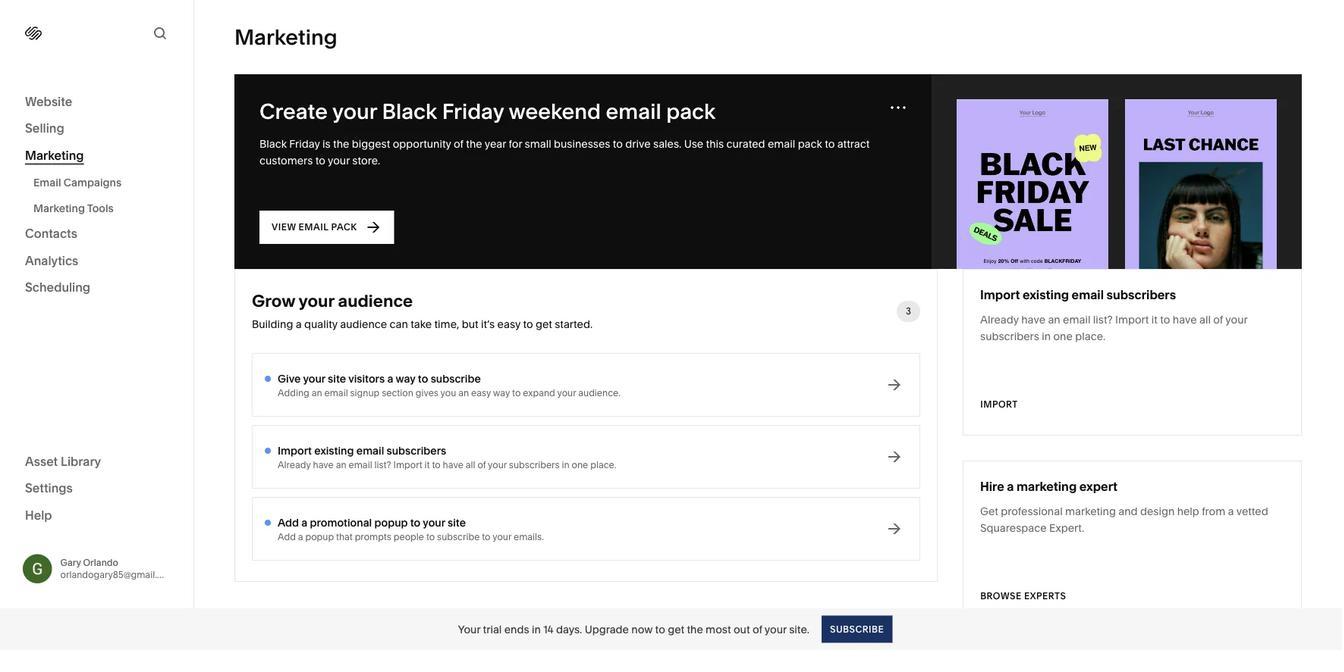 Task type: vqa. For each thing, say whether or not it's contained in the screenshot.
"Help"
yes



Task type: locate. For each thing, give the bounding box(es) containing it.
the
[[687, 624, 703, 636]]

0 vertical spatial marketing
[[25, 148, 84, 163]]

settings
[[25, 481, 73, 496]]

marketing for marketing tools
[[33, 202, 85, 215]]

get
[[668, 624, 684, 636]]

website
[[25, 94, 72, 109]]

scheduling link
[[25, 280, 168, 297]]

marketing up contacts
[[33, 202, 85, 215]]

out
[[734, 624, 750, 636]]

orlando
[[83, 558, 118, 569]]

analytics
[[25, 253, 78, 268]]

asset library
[[25, 454, 101, 469]]

days.
[[556, 624, 582, 636]]

help link
[[25, 508, 52, 524]]

marketing
[[25, 148, 84, 163], [33, 202, 85, 215]]

library
[[61, 454, 101, 469]]

now
[[631, 624, 653, 636]]

14
[[543, 624, 553, 636]]

settings link
[[25, 481, 168, 498]]

marketing tools
[[33, 202, 114, 215]]

of
[[752, 624, 762, 636]]

scheduling
[[25, 280, 90, 295]]

tools
[[87, 202, 114, 215]]

email campaigns link
[[33, 170, 177, 195]]

your
[[458, 624, 480, 636]]

to
[[655, 624, 665, 636]]

selling
[[25, 121, 64, 136]]

1 vertical spatial marketing
[[33, 202, 85, 215]]

asset library link
[[25, 454, 168, 471]]

upgrade
[[585, 624, 629, 636]]

gary orlando orlandogary85@gmail.com
[[60, 558, 176, 581]]

your trial ends in 14 days. upgrade now to get the most out of your site.
[[458, 624, 809, 636]]

orlandogary85@gmail.com
[[60, 570, 176, 581]]

marketing up email
[[25, 148, 84, 163]]

subscribe button
[[822, 616, 892, 644]]



Task type: describe. For each thing, give the bounding box(es) containing it.
help
[[25, 508, 52, 523]]

selling link
[[25, 120, 168, 138]]

marketing tools link
[[33, 195, 177, 221]]

site.
[[789, 624, 809, 636]]

gary
[[60, 558, 81, 569]]

website link
[[25, 93, 168, 111]]

your
[[765, 624, 787, 636]]

most
[[706, 624, 731, 636]]

email campaigns
[[33, 176, 121, 189]]

contacts link
[[25, 226, 168, 244]]

marketing for marketing
[[25, 148, 84, 163]]

contacts
[[25, 226, 77, 241]]

in
[[532, 624, 541, 636]]

asset
[[25, 454, 58, 469]]

campaigns
[[64, 176, 121, 189]]

marketing link
[[25, 147, 168, 165]]

subscribe
[[830, 624, 884, 635]]

email
[[33, 176, 61, 189]]

trial
[[483, 624, 502, 636]]

ends
[[504, 624, 529, 636]]

analytics link
[[25, 253, 168, 270]]



